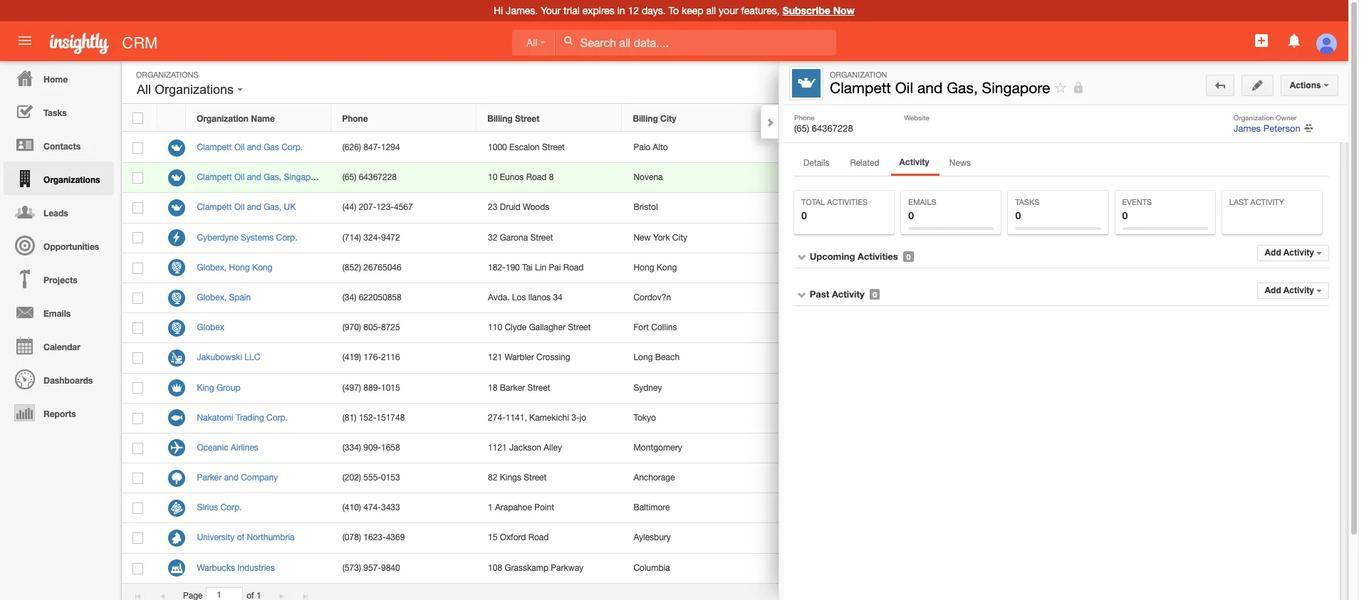 Task type: locate. For each thing, give the bounding box(es) containing it.
gas, for 23 druid woods
[[264, 203, 282, 213]]

5 follow image from the top
[[1071, 382, 1084, 396]]

5 row from the top
[[122, 223, 1131, 253]]

1 horizontal spatial export
[[1178, 168, 1210, 177]]

emails inside 'navigation'
[[44, 309, 71, 319]]

billing up palo
[[633, 113, 658, 124]]

2 globex, from the top
[[197, 293, 227, 303]]

0 vertical spatial emails
[[909, 198, 937, 207]]

emails down activity link
[[909, 198, 937, 207]]

organization for organization name
[[197, 113, 249, 124]]

1 column header from the left
[[157, 105, 186, 132]]

0 horizontal spatial all
[[137, 83, 151, 97]]

oil up cyberdyne systems corp. in the left top of the page
[[234, 203, 245, 213]]

follow image for columbia
[[1071, 563, 1084, 576]]

(970)
[[343, 323, 361, 333]]

0 vertical spatial 64367228
[[812, 123, 853, 134]]

1 horizontal spatial hong
[[634, 263, 655, 273]]

street right barker
[[528, 383, 550, 393]]

upcoming activities link
[[810, 251, 898, 262]]

united states
[[925, 143, 977, 152], [925, 233, 977, 243]]

64367228 inside phone (65) 64367228
[[812, 123, 853, 134]]

united states for ny
[[925, 233, 977, 243]]

2 column header from the left
[[1059, 105, 1094, 132]]

0 horizontal spatial emails
[[44, 309, 71, 319]]

2 horizontal spatial singapore
[[982, 79, 1050, 96]]

emails for emails
[[44, 309, 71, 319]]

billing left country
[[924, 113, 949, 124]]

column header left smartmerge
[[1094, 105, 1130, 132]]

0 vertical spatial ca
[[779, 143, 791, 152]]

0 vertical spatial add activity
[[1265, 248, 1315, 258]]

18
[[488, 383, 498, 393]]

globex, spain link
[[197, 293, 258, 303]]

country
[[952, 113, 984, 124]]

(497)
[[343, 383, 361, 393]]

23 druid woods cell
[[477, 193, 623, 223]]

(65) 64367228 cell
[[332, 163, 477, 193]]

1 horizontal spatial phone
[[794, 113, 815, 122]]

oil for 23 druid woods
[[234, 203, 245, 213]]

110 clyde gallagher street cell
[[477, 314, 623, 344]]

3 follow image from the top
[[1071, 322, 1084, 336]]

your down events 0
[[1140, 226, 1163, 235]]

2 vertical spatial road
[[529, 533, 549, 543]]

1121 jackson alley
[[488, 443, 562, 453]]

18 barker street cell
[[477, 374, 623, 404]]

1 vertical spatial emails
[[44, 309, 71, 319]]

1000
[[488, 143, 507, 152]]

(65) inside phone (65) 64367228
[[794, 123, 810, 134]]

opportunities link
[[4, 229, 114, 262]]

2 hong from the left
[[634, 263, 655, 273]]

escalon
[[510, 143, 540, 152]]

emails for emails 0
[[909, 198, 937, 207]]

jakubowski llc link
[[197, 353, 267, 363]]

back image
[[1215, 81, 1225, 90]]

row down palo
[[122, 163, 1131, 193]]

1 horizontal spatial clampett oil and gas, singapore
[[830, 79, 1050, 96]]

None checkbox
[[133, 113, 143, 124], [133, 142, 144, 154], [133, 172, 144, 184], [133, 203, 144, 214], [133, 233, 144, 244], [133, 263, 144, 274], [133, 353, 144, 364], [133, 413, 144, 424], [133, 503, 144, 515], [133, 113, 143, 124], [133, 142, 144, 154], [133, 172, 144, 184], [133, 203, 144, 214], [133, 233, 144, 244], [133, 263, 144, 274], [133, 353, 144, 364], [133, 413, 144, 424], [133, 503, 144, 515]]

new inside cell
[[634, 233, 651, 243]]

2 and from the top
[[1235, 208, 1250, 218]]

row containing clampett oil and gas corp.
[[122, 133, 1131, 163]]

0 vertical spatial tasks
[[44, 108, 67, 118]]

108
[[488, 563, 502, 573]]

phone inside phone (65) 64367228
[[794, 113, 815, 122]]

street inside cell
[[530, 233, 553, 243]]

13 row from the top
[[122, 464, 1131, 494]]

street right escalon
[[542, 143, 565, 152]]

1 horizontal spatial tasks
[[1016, 198, 1040, 207]]

0 vertical spatial city
[[661, 113, 677, 124]]

0 vertical spatial ca cell
[[768, 133, 914, 163]]

and up website
[[918, 79, 943, 96]]

singapore cell
[[914, 163, 1060, 193]]

1 add from the top
[[1265, 248, 1282, 258]]

ca down billing state
[[779, 143, 791, 152]]

row up aylesbury
[[122, 494, 1131, 524]]

notes right last
[[1252, 188, 1275, 198]]

gas, left uk
[[264, 203, 282, 213]]

1 field
[[207, 589, 243, 601]]

tasks up contacts link
[[44, 108, 67, 118]]

1 vertical spatial tasks
[[1016, 198, 1040, 207]]

1 horizontal spatial 64367228
[[812, 123, 853, 134]]

billing for billing state
[[779, 113, 804, 124]]

clampett down organization name on the top of page
[[197, 143, 232, 152]]

(34)
[[343, 293, 356, 303]]

1 horizontal spatial kong
[[657, 263, 677, 273]]

mo cell
[[768, 554, 914, 584]]

0 inside events 0
[[1123, 209, 1128, 222]]

0 horizontal spatial your
[[541, 5, 561, 16]]

contacts link
[[4, 128, 114, 162]]

states down kingdom
[[952, 233, 977, 243]]

1 horizontal spatial all
[[527, 37, 538, 48]]

organizations
[[1199, 129, 1264, 138]]

(419) 176-2116 cell
[[332, 344, 477, 374]]

11 row from the top
[[122, 404, 1131, 434]]

0 vertical spatial states
[[952, 143, 977, 152]]

new organization
[[1217, 77, 1289, 87]]

1 and from the top
[[1235, 188, 1250, 198]]

united for ca
[[925, 143, 950, 152]]

of
[[237, 533, 244, 543]]

0 left 'united kingdom'
[[909, 209, 914, 222]]

2 chevron down image from the top
[[797, 290, 807, 300]]

4 row from the top
[[122, 193, 1131, 223]]

oceanic
[[197, 443, 228, 453]]

clampett oil and gas, singapore up "billing country"
[[830, 79, 1050, 96]]

7 row from the top
[[122, 284, 1131, 314]]

1 united states cell from the top
[[914, 133, 1060, 163]]

0 vertical spatial (65)
[[794, 123, 810, 134]]

4 billing from the left
[[924, 113, 949, 124]]

0 horizontal spatial hong
[[229, 263, 250, 273]]

121 warbler crossing
[[488, 353, 571, 363]]

row containing cyberdyne systems corp.
[[122, 223, 1131, 253]]

1 vertical spatial globex,
[[197, 293, 227, 303]]

and up export organizations and notes
[[1235, 188, 1250, 198]]

None checkbox
[[133, 293, 144, 304], [133, 323, 144, 334], [133, 383, 144, 394], [133, 443, 144, 454], [133, 473, 144, 485], [133, 533, 144, 545], [133, 563, 144, 575], [133, 293, 144, 304], [133, 323, 144, 334], [133, 383, 144, 394], [133, 443, 144, 454], [133, 473, 144, 485], [133, 533, 144, 545], [133, 563, 144, 575]]

globex link
[[197, 323, 231, 333]]

and down clampett oil and gas corp. link
[[247, 173, 261, 183]]

10 row from the top
[[122, 374, 1131, 404]]

1 vertical spatial your
[[1140, 226, 1163, 235]]

buckinghamshire cell
[[768, 524, 914, 554]]

street for 32 garona street
[[530, 233, 553, 243]]

street right the kings on the bottom of the page
[[524, 473, 547, 483]]

row up columbia at bottom
[[122, 524, 1131, 554]]

new for new york city
[[634, 233, 651, 243]]

follow image for long beach
[[1071, 352, 1084, 366]]

notes for import organizations and notes
[[1252, 188, 1275, 198]]

0 horizontal spatial (65)
[[343, 173, 356, 183]]

4 follow image from the top
[[1071, 352, 1084, 366]]

globex, spain
[[197, 293, 251, 303]]

activities right total
[[827, 198, 868, 207]]

2 united states cell from the top
[[914, 223, 1060, 253]]

3 billing from the left
[[779, 113, 804, 124]]

4567
[[394, 203, 413, 213]]

row containing parker and company
[[122, 464, 1131, 494]]

row containing clampett oil and gas, singapore
[[122, 163, 1131, 193]]

singapore left refresh list icon
[[982, 79, 1050, 96]]

globex, down cyberdyne
[[197, 263, 227, 273]]

2 notes from the top
[[1253, 208, 1275, 218]]

clampett oil and gas, singapore down clampett oil and gas corp. link
[[197, 173, 323, 183]]

export organizations and notes link
[[1140, 208, 1275, 218]]

row up cordov?n
[[122, 253, 1131, 284]]

(852)
[[343, 263, 361, 273]]

1 vertical spatial add activity button
[[1258, 283, 1330, 299]]

1 states from the top
[[952, 143, 977, 152]]

states for ca
[[952, 143, 977, 152]]

1 ca cell from the top
[[768, 133, 914, 163]]

globex
[[197, 323, 224, 333]]

2 billing from the left
[[633, 113, 658, 124]]

al cell
[[768, 434, 914, 464]]

tasks inside 'navigation'
[[44, 108, 67, 118]]

organization for organization owner
[[1234, 113, 1274, 122]]

and down last
[[1235, 208, 1250, 218]]

street right garona
[[530, 233, 553, 243]]

0 horizontal spatial export
[[1152, 208, 1178, 218]]

import left /
[[1140, 168, 1171, 177]]

point
[[535, 503, 554, 513]]

and left gas
[[247, 143, 261, 152]]

0 down singapore cell
[[1016, 209, 1021, 222]]

1 vertical spatial 64367228
[[359, 173, 397, 183]]

0 vertical spatial united states
[[925, 143, 977, 152]]

row up fort
[[122, 284, 1131, 314]]

your left trial
[[541, 5, 561, 16]]

1 vertical spatial gas,
[[264, 173, 282, 183]]

row down tokyo
[[122, 434, 1131, 464]]

chevron down image
[[797, 252, 807, 262], [797, 290, 807, 300]]

row containing globex, spain
[[122, 284, 1131, 314]]

1 add activity from the top
[[1265, 248, 1315, 258]]

row up baltimore
[[122, 464, 1131, 494]]

1 vertical spatial ca
[[779, 353, 791, 363]]

1 vertical spatial and
[[1235, 208, 1250, 218]]

china
[[925, 263, 947, 273]]

(65) right chevron right icon
[[794, 123, 810, 134]]

kamekichi
[[530, 413, 569, 423]]

oil for 1000 escalon street
[[234, 143, 245, 152]]

0 vertical spatial activities
[[827, 198, 868, 207]]

6 follow image from the top
[[1071, 412, 1084, 426]]

1 horizontal spatial your
[[1140, 226, 1163, 235]]

7 follow image from the top
[[1071, 442, 1084, 456]]

sydney cell
[[623, 374, 768, 404]]

road right oxford
[[529, 533, 549, 543]]

novena cell
[[623, 163, 768, 193]]

all inside all link
[[527, 37, 538, 48]]

gas, up country
[[947, 79, 978, 96]]

billing for billing street
[[488, 113, 513, 124]]

clampett for 23 druid woods
[[197, 203, 232, 213]]

nsw cell
[[768, 374, 914, 404]]

row containing jakubowski llc
[[122, 344, 1131, 374]]

0 down events
[[1123, 209, 1128, 222]]

row containing king group
[[122, 374, 1131, 404]]

follow image for new york city
[[1071, 232, 1084, 246]]

0 vertical spatial all
[[527, 37, 538, 48]]

to
[[669, 5, 679, 16]]

1 billing from the left
[[488, 113, 513, 124]]

city inside cell
[[673, 233, 688, 243]]

1 vertical spatial city
[[673, 233, 688, 243]]

2 add activity from the top
[[1265, 286, 1315, 296]]

row group
[[122, 133, 1131, 584]]

2 add activity button from the top
[[1258, 283, 1330, 299]]

united states cell
[[914, 133, 1060, 163], [914, 223, 1060, 253]]

3 united from the top
[[925, 233, 950, 243]]

clampett up cyberdyne
[[197, 203, 232, 213]]

0 inside emails 0
[[909, 209, 914, 222]]

oil for 10 eunos road 8
[[234, 173, 245, 183]]

0 horizontal spatial clampett oil and gas, singapore
[[197, 173, 323, 183]]

1 vertical spatial new
[[634, 233, 651, 243]]

3433
[[381, 503, 400, 513]]

1 horizontal spatial new
[[1217, 77, 1234, 87]]

9840
[[381, 563, 400, 573]]

show sidebar image
[[1174, 77, 1184, 87]]

16 row from the top
[[122, 554, 1131, 584]]

(44)
[[343, 203, 356, 213]]

1 ca from the top
[[779, 143, 791, 152]]

555-
[[364, 473, 381, 483]]

324-
[[364, 233, 381, 243]]

notes
[[1252, 188, 1275, 198], [1253, 208, 1275, 218]]

trading
[[236, 413, 264, 423]]

clampett oil and gas corp.
[[197, 143, 303, 152]]

1 vertical spatial chevron down image
[[797, 290, 807, 300]]

ca down co
[[779, 353, 791, 363]]

emails 0
[[909, 198, 937, 222]]

3 row from the top
[[122, 163, 1131, 193]]

1 add activity button from the top
[[1258, 245, 1330, 262]]

follow image for aylesbury
[[1071, 533, 1084, 546]]

0 horizontal spatial 64367228
[[359, 173, 397, 183]]

calendar link
[[4, 329, 114, 363]]

oil down organization name on the top of page
[[234, 143, 245, 152]]

oxford
[[500, 533, 526, 543]]

oceanic airlines link
[[197, 443, 266, 453]]

chevron down image left past
[[797, 290, 807, 300]]

corp. right gas
[[282, 143, 303, 152]]

phone for phone
[[342, 113, 368, 124]]

united left kingdom
[[925, 203, 950, 213]]

united states cell down country
[[914, 133, 1060, 163]]

cell
[[122, 163, 157, 193], [768, 163, 914, 193], [768, 193, 914, 223], [768, 253, 914, 284], [914, 284, 1060, 314], [914, 314, 1060, 344], [1095, 314, 1131, 344], [914, 344, 1060, 374], [1095, 344, 1131, 374], [914, 374, 1060, 404], [1095, 374, 1131, 404], [768, 404, 914, 434], [914, 404, 1060, 434], [1095, 404, 1131, 434], [914, 434, 1060, 464], [1095, 434, 1131, 464], [914, 464, 1060, 494], [1095, 464, 1131, 494], [914, 494, 1060, 524], [1095, 494, 1131, 524], [914, 524, 1060, 554], [1095, 524, 1131, 554], [914, 554, 1060, 584], [1095, 554, 1131, 584]]

1 vertical spatial (65)
[[343, 173, 356, 183]]

0 vertical spatial chevron down image
[[797, 252, 807, 262]]

navigation
[[0, 61, 114, 430]]

190
[[506, 263, 520, 273]]

james peterson
[[1234, 123, 1301, 134]]

palo alto cell
[[623, 133, 768, 163]]

states up news
[[952, 143, 977, 152]]

singapore inside cell
[[925, 173, 964, 183]]

1 chevron down image from the top
[[797, 252, 807, 262]]

2 states from the top
[[952, 233, 977, 243]]

all inside all organizations button
[[137, 83, 151, 97]]

all for all organizations
[[137, 83, 151, 97]]

export right /
[[1178, 168, 1210, 177]]

hong kong cell
[[623, 253, 768, 284]]

1294
[[381, 143, 400, 152]]

0 vertical spatial united states cell
[[914, 133, 1060, 163]]

ny cell
[[768, 223, 914, 253]]

15
[[488, 533, 498, 543]]

all for all
[[527, 37, 538, 48]]

hong up cordov?n
[[634, 263, 655, 273]]

ny
[[779, 233, 791, 243]]

0 vertical spatial import
[[1140, 168, 1171, 177]]

2 kong from the left
[[657, 263, 677, 273]]

globex, for globex, spain
[[197, 293, 227, 303]]

all down crm
[[137, 83, 151, 97]]

city right york
[[673, 233, 688, 243]]

1 vertical spatial ca cell
[[768, 344, 914, 374]]

column header down record permissions icon
[[1059, 105, 1094, 132]]

0 vertical spatial add
[[1265, 248, 1282, 258]]

cordov?n cell
[[623, 284, 768, 314]]

clampett up clampett oil and gas, uk
[[197, 173, 232, 183]]

1 vertical spatial all
[[137, 83, 151, 97]]

alley
[[544, 443, 562, 453]]

0 vertical spatial and
[[1235, 188, 1250, 198]]

name
[[251, 113, 275, 124]]

bristol cell
[[623, 193, 768, 223]]

row containing globex
[[122, 314, 1131, 344]]

82 kings street cell
[[477, 464, 623, 494]]

(497) 889-1015 cell
[[332, 374, 477, 404]]

0 vertical spatial new
[[1217, 77, 1234, 87]]

organizations inside button
[[155, 83, 234, 97]]

row containing sirius corp.
[[122, 494, 1131, 524]]

1 vertical spatial add
[[1265, 286, 1282, 296]]

northumbria
[[247, 533, 295, 543]]

ca cell for palo alto
[[768, 133, 914, 163]]

and for export organizations and notes
[[1235, 208, 1250, 218]]

activities right upcoming
[[858, 251, 898, 262]]

column header
[[157, 105, 186, 132], [1059, 105, 1094, 132], [1094, 105, 1130, 132]]

1 united from the top
[[925, 143, 950, 152]]

ca cell for long beach
[[768, 344, 914, 374]]

recent
[[1165, 226, 1197, 235]]

gas,
[[947, 79, 978, 96], [264, 173, 282, 183], [264, 203, 282, 213]]

(419)
[[343, 353, 361, 363]]

united
[[925, 143, 950, 152], [925, 203, 950, 213], [925, 233, 950, 243]]

row up tokyo
[[122, 374, 1131, 404]]

organization down recent
[[1140, 264, 1200, 274]]

1 row from the top
[[122, 105, 1130, 132]]

ak cell
[[768, 464, 914, 494]]

2 follow image from the top
[[1071, 172, 1084, 185]]

new left york
[[634, 233, 651, 243]]

city up alto
[[661, 113, 677, 124]]

nakatomi
[[197, 413, 234, 423]]

organizations up export organizations and notes link
[[1180, 188, 1232, 198]]

1 horizontal spatial (65)
[[794, 123, 810, 134]]

clampett for 10 eunos road 8
[[197, 173, 232, 183]]

clampett
[[830, 79, 891, 96], [197, 143, 232, 152], [197, 173, 232, 183], [197, 203, 232, 213]]

follow image
[[1071, 142, 1084, 155], [1071, 172, 1084, 185], [1071, 322, 1084, 336], [1071, 352, 1084, 366], [1071, 382, 1084, 396], [1071, 412, 1084, 426], [1071, 442, 1084, 456], [1071, 473, 1084, 486], [1071, 533, 1084, 546], [1071, 563, 1084, 576]]

columbia cell
[[623, 554, 768, 584]]

notes down last activity at top right
[[1253, 208, 1275, 218]]

1 vertical spatial united
[[925, 203, 950, 213]]

2 row from the top
[[122, 133, 1131, 163]]

15 row from the top
[[122, 524, 1131, 554]]

chevron down image left upcoming
[[797, 252, 807, 262]]

10 follow image from the top
[[1071, 563, 1084, 576]]

1 vertical spatial export
[[1152, 208, 1178, 218]]

united states cell down kingdom
[[914, 223, 1060, 253]]

united for ny
[[925, 233, 950, 243]]

1 horizontal spatial emails
[[909, 198, 937, 207]]

1 united states from the top
[[925, 143, 977, 152]]

(65) up (44)
[[343, 173, 356, 183]]

king group
[[197, 383, 241, 393]]

barker
[[500, 383, 525, 393]]

related link
[[841, 154, 889, 175]]

row down "bristol"
[[122, 223, 1131, 253]]

32
[[488, 233, 498, 243]]

james peterson link
[[1234, 123, 1301, 134]]

2 vertical spatial united
[[925, 233, 950, 243]]

1 vertical spatial add activity
[[1265, 286, 1315, 296]]

0 right the past activity
[[873, 290, 877, 299]]

industries
[[238, 563, 275, 573]]

14 row from the top
[[122, 494, 1131, 524]]

follow image for anchorage
[[1071, 473, 1084, 486]]

road inside cell
[[526, 173, 547, 183]]

0 vertical spatial notes
[[1252, 188, 1275, 198]]

follow image for cordov?n
[[1071, 292, 1084, 306]]

8 row from the top
[[122, 314, 1131, 344]]

activities
[[827, 198, 868, 207], [858, 251, 898, 262]]

oil up clampett oil and gas, uk
[[234, 173, 245, 183]]

fort collins cell
[[623, 314, 768, 344]]

6 row from the top
[[122, 253, 1131, 284]]

cyberdyne
[[197, 233, 238, 243]]

globex, left spain
[[197, 293, 227, 303]]

1 vertical spatial import
[[1152, 188, 1177, 198]]

1 vertical spatial states
[[952, 233, 977, 243]]

Search this list... text field
[[882, 71, 1043, 93]]

street inside "cell"
[[528, 383, 550, 393]]

0 vertical spatial clampett oil and gas, singapore
[[830, 79, 1050, 96]]

1 follow image from the top
[[1071, 142, 1084, 155]]

row
[[122, 105, 1130, 132], [122, 133, 1131, 163], [122, 163, 1131, 193], [122, 193, 1131, 223], [122, 223, 1131, 253], [122, 253, 1131, 284], [122, 284, 1131, 314], [122, 314, 1131, 344], [122, 344, 1131, 374], [122, 374, 1131, 404], [122, 404, 1131, 434], [122, 434, 1131, 464], [122, 464, 1131, 494], [122, 494, 1131, 524], [122, 524, 1131, 554], [122, 554, 1131, 584]]

0 horizontal spatial kong
[[252, 263, 273, 273]]

follow image for sydney
[[1071, 382, 1084, 396]]

organizations down 'import organizations and notes' link
[[1180, 208, 1232, 218]]

activities inside total activities 0
[[827, 198, 868, 207]]

9 follow image from the top
[[1071, 533, 1084, 546]]

0 horizontal spatial tasks
[[44, 108, 67, 118]]

8 follow image from the top
[[1071, 473, 1084, 486]]

(202) 555-0153
[[343, 473, 400, 483]]

united states up news
[[925, 143, 977, 152]]

(334)
[[343, 443, 361, 453]]

street up 1000 escalon street in the top left of the page
[[515, 113, 540, 124]]

eunos
[[500, 173, 524, 183]]

united up news
[[925, 143, 950, 152]]

chevron down image for upcoming activities
[[797, 252, 807, 262]]

news
[[950, 158, 971, 168]]

0 horizontal spatial phone
[[342, 113, 368, 124]]

23 druid woods
[[488, 203, 550, 213]]

organization up clampett oil and gas corp.
[[197, 113, 249, 124]]

0 vertical spatial your
[[541, 5, 561, 16]]

1 notes from the top
[[1252, 188, 1275, 198]]

import for import / export
[[1140, 168, 1171, 177]]

274-1141, kamekichi 3-jo cell
[[477, 404, 623, 434]]

2 add from the top
[[1265, 286, 1282, 296]]

2 ca from the top
[[779, 353, 791, 363]]

2 ca cell from the top
[[768, 344, 914, 374]]

12 row from the top
[[122, 434, 1131, 464]]

2 vertical spatial gas,
[[264, 203, 282, 213]]

(626)
[[343, 143, 361, 152]]

white image
[[563, 36, 573, 46]]

states for ny
[[952, 233, 977, 243]]

united states down 'united kingdom'
[[925, 233, 977, 243]]

phone up (626)
[[342, 113, 368, 124]]

1 vertical spatial activities
[[858, 251, 898, 262]]

row containing globex, hong kong
[[122, 253, 1131, 284]]

singapore down news
[[925, 173, 964, 183]]

0 horizontal spatial new
[[634, 233, 651, 243]]

row containing university of northumbria
[[122, 524, 1131, 554]]

follow image for bristol
[[1071, 202, 1084, 216]]

organizations for export organizations and notes
[[1180, 208, 1232, 218]]

follow image for montgomery
[[1071, 442, 1084, 456]]

phone down the organization icon
[[794, 113, 815, 122]]

1 vertical spatial notes
[[1253, 208, 1275, 218]]

1 hong from the left
[[229, 263, 250, 273]]

0 vertical spatial united
[[925, 143, 950, 152]]

1 globex, from the top
[[197, 263, 227, 273]]

oil up website
[[896, 79, 914, 96]]

hong inside cell
[[634, 263, 655, 273]]

in
[[618, 5, 625, 16]]

kong down "systems"
[[252, 263, 273, 273]]

sydney
[[634, 383, 662, 393]]

corp.
[[282, 143, 303, 152], [276, 233, 298, 243], [266, 413, 288, 423], [221, 503, 242, 513]]

co cell
[[768, 314, 914, 344]]

0 vertical spatial globex,
[[197, 263, 227, 273]]

road left 8
[[526, 173, 547, 183]]

united states for ca
[[925, 143, 977, 152]]

billing country
[[924, 113, 984, 124]]

2 united states from the top
[[925, 233, 977, 243]]

ca cell
[[768, 133, 914, 163], [768, 344, 914, 374]]

1 vertical spatial united states
[[925, 233, 977, 243]]

column header down all organizations
[[157, 105, 186, 132]]

tasks for tasks
[[44, 108, 67, 118]]

all link
[[512, 30, 555, 56]]

0 vertical spatial add activity button
[[1258, 245, 1330, 262]]

1 vertical spatial clampett oil and gas, singapore
[[197, 173, 323, 183]]

9 row from the top
[[122, 344, 1131, 374]]

64367228 up details
[[812, 123, 853, 134]]

smartmerge organizations
[[1140, 129, 1264, 138]]

1 vertical spatial united states cell
[[914, 223, 1060, 253]]

/
[[1173, 168, 1176, 177]]

tasks
[[44, 108, 67, 118], [1016, 198, 1040, 207]]

trial
[[564, 5, 580, 16]]

crossing
[[537, 353, 571, 363]]

tasks down singapore cell
[[1016, 198, 1040, 207]]

hong up spain
[[229, 263, 250, 273]]

row down novena
[[122, 193, 1131, 223]]

1 horizontal spatial singapore
[[925, 173, 964, 183]]

import down /
[[1152, 188, 1177, 198]]

city
[[661, 113, 677, 124], [673, 233, 688, 243]]

organizations up organization name on the top of page
[[155, 83, 234, 97]]

emails up calendar link
[[44, 309, 71, 319]]

and up "systems"
[[247, 203, 261, 213]]

0 vertical spatial road
[[526, 173, 547, 183]]

chevron right image
[[765, 118, 775, 128]]

billing right chevron right icon
[[779, 113, 804, 124]]

organizations for all organizations
[[155, 83, 234, 97]]

kong down york
[[657, 263, 677, 273]]

follow image
[[1055, 81, 1068, 95], [1071, 202, 1084, 216], [1071, 232, 1084, 246], [1071, 262, 1084, 276], [1071, 292, 1084, 306], [1071, 503, 1084, 516]]



Task type: describe. For each thing, give the bounding box(es) containing it.
emails link
[[4, 296, 114, 329]]

and for 1000 escalon street
[[247, 143, 261, 152]]

and right parker at the left of the page
[[224, 473, 239, 483]]

home
[[44, 74, 68, 85]]

change record owner image
[[1304, 123, 1314, 135]]

clampett up phone (65) 64367228
[[830, 79, 891, 96]]

follow image for baltimore
[[1071, 503, 1084, 516]]

tasks for tasks 0
[[1016, 198, 1040, 207]]

row containing oceanic airlines
[[122, 434, 1131, 464]]

(626) 847-1294 cell
[[332, 133, 477, 163]]

united states cell for ca
[[914, 133, 1060, 163]]

34
[[553, 293, 563, 303]]

3 column header from the left
[[1094, 105, 1130, 132]]

co
[[779, 323, 792, 333]]

clampett oil and gas, uk
[[197, 203, 296, 213]]

and for import organizations and notes
[[1235, 188, 1250, 198]]

notifications image
[[1286, 32, 1303, 49]]

sirius corp. link
[[197, 503, 249, 513]]

warbucks industries link
[[197, 563, 282, 573]]

ca for long beach
[[779, 353, 791, 363]]

refresh list image
[[1059, 77, 1073, 87]]

182-190 tai lin pai road cell
[[477, 253, 623, 284]]

reports link
[[4, 396, 114, 430]]

chevron down image for past activity
[[797, 290, 807, 300]]

group
[[217, 383, 241, 393]]

new york city cell
[[623, 223, 768, 253]]

2116
[[381, 353, 400, 363]]

james
[[1234, 123, 1261, 134]]

street for 82 kings street
[[524, 473, 547, 483]]

activities for upcoming activities
[[858, 251, 898, 262]]

organization up the organization owner
[[1237, 77, 1289, 87]]

row containing clampett oil and gas, uk
[[122, 193, 1131, 223]]

spain
[[229, 293, 251, 303]]

total activities 0
[[802, 198, 868, 222]]

(202) 555-0153 cell
[[332, 464, 477, 494]]

follow image for tokyo
[[1071, 412, 1084, 426]]

organizations for import organizations and notes
[[1180, 188, 1232, 198]]

(65) inside cell
[[343, 173, 356, 183]]

kings
[[500, 473, 522, 483]]

2 united from the top
[[925, 203, 950, 213]]

organization for organization tags
[[1140, 264, 1200, 274]]

alto
[[653, 143, 668, 152]]

1
[[488, 503, 493, 513]]

organization image
[[792, 69, 821, 98]]

add for past activity
[[1265, 286, 1282, 296]]

and for 23 druid woods
[[247, 203, 261, 213]]

clyde
[[505, 323, 527, 333]]

china cell
[[914, 253, 1060, 284]]

road for 15 oxford road
[[529, 533, 549, 543]]

bristol
[[634, 203, 658, 213]]

expires
[[583, 5, 615, 16]]

64367228 inside cell
[[359, 173, 397, 183]]

add activity button for activity
[[1258, 283, 1330, 299]]

0 inside total activities 0
[[802, 209, 807, 222]]

(573)
[[343, 563, 361, 573]]

all
[[706, 5, 716, 16]]

united kingdom cell
[[914, 193, 1060, 223]]

847-
[[364, 143, 381, 152]]

import organizations and notes
[[1150, 188, 1275, 198]]

montgomery cell
[[623, 434, 768, 464]]

add activity button for activities
[[1258, 245, 1330, 262]]

957-
[[364, 563, 381, 573]]

corp. right trading
[[266, 413, 288, 423]]

0 inside tasks 0
[[1016, 209, 1021, 222]]

organizations up all organizations
[[136, 71, 199, 79]]

website
[[904, 113, 930, 122]]

ca for palo alto
[[779, 143, 791, 152]]

and for 10 eunos road 8
[[247, 173, 261, 183]]

(852) 26765046 cell
[[332, 253, 477, 284]]

108 grasskamp parkway cell
[[477, 554, 623, 584]]

1000 escalon street cell
[[477, 133, 623, 163]]

import for import organizations and notes
[[1152, 188, 1177, 198]]

notes for export organizations and notes
[[1253, 208, 1275, 218]]

(078)
[[343, 533, 361, 543]]

nsw
[[779, 383, 799, 393]]

(44) 207-123-4567 cell
[[332, 193, 477, 223]]

row group containing clampett oil and gas corp.
[[122, 133, 1131, 584]]

now
[[833, 4, 855, 16]]

uk
[[284, 203, 296, 213]]

121
[[488, 353, 502, 363]]

activities for total activities 0
[[827, 198, 868, 207]]

street for 1000 escalon street
[[542, 143, 565, 152]]

hong kong
[[634, 263, 677, 273]]

parker
[[197, 473, 222, 483]]

university of northumbria
[[197, 533, 295, 543]]

0 down emails 0
[[907, 252, 911, 262]]

events 0
[[1123, 198, 1152, 222]]

(714) 324-9472 cell
[[332, 223, 477, 253]]

add activity for past activity
[[1265, 286, 1315, 296]]

889-
[[364, 383, 381, 393]]

systems
[[241, 233, 274, 243]]

anchorage cell
[[623, 464, 768, 494]]

billing for billing city
[[633, 113, 658, 124]]

opportunities
[[44, 242, 99, 252]]

row containing warbucks industries
[[122, 554, 1131, 584]]

university
[[197, 533, 235, 543]]

anchorage
[[634, 473, 675, 483]]

phone for phone (65) 64367228
[[794, 113, 815, 122]]

new york city
[[634, 233, 688, 243]]

follow image for novena
[[1071, 172, 1084, 185]]

123-
[[376, 203, 394, 213]]

add activity for upcoming activities
[[1265, 248, 1315, 258]]

billing street
[[488, 113, 540, 124]]

121 warbler crossing cell
[[477, 344, 623, 374]]

dashboards link
[[4, 363, 114, 396]]

lo
[[779, 293, 791, 303]]

1 arapahoe point cell
[[477, 494, 623, 524]]

actions button
[[1281, 75, 1339, 96]]

207-
[[359, 203, 376, 213]]

palo alto
[[634, 143, 668, 152]]

1623-
[[364, 533, 386, 543]]

upcoming activities
[[810, 251, 898, 262]]

1 vertical spatial road
[[563, 263, 584, 273]]

all organizations
[[137, 83, 237, 97]]

110
[[488, 323, 502, 333]]

past activity
[[810, 289, 865, 300]]

(34) 622050858 cell
[[332, 284, 477, 314]]

0 vertical spatial export
[[1178, 168, 1210, 177]]

15 oxford road cell
[[477, 524, 623, 554]]

1 kong from the left
[[252, 263, 273, 273]]

your inside hi james. your trial expires in 12 days. to keep all your features, subscribe now
[[541, 5, 561, 16]]

navigation containing home
[[0, 61, 114, 430]]

record permissions image
[[1072, 79, 1085, 96]]

aylesbury
[[634, 533, 671, 543]]

road for 10 eunos road 8
[[526, 173, 547, 183]]

aylesbury cell
[[623, 524, 768, 554]]

globex, for globex, hong kong
[[197, 263, 227, 273]]

(078) 1623-4369 cell
[[332, 524, 477, 554]]

(81) 152-151748 cell
[[332, 404, 477, 434]]

Search all data.... text field
[[556, 30, 836, 56]]

baltimore cell
[[623, 494, 768, 524]]

druid
[[500, 203, 521, 213]]

gas, for 10 eunos road 8
[[264, 173, 282, 183]]

last
[[1230, 198, 1249, 207]]

(573) 957-9840 cell
[[332, 554, 477, 584]]

billing for billing country
[[924, 113, 949, 124]]

(334) 909-1658 cell
[[332, 434, 477, 464]]

(626) 847-1294
[[343, 143, 400, 152]]

new for new organization
[[1217, 77, 1234, 87]]

add for upcoming activities
[[1265, 248, 1282, 258]]

novena
[[634, 173, 663, 183]]

kingdom
[[952, 203, 987, 213]]

jakubowski llc
[[197, 353, 260, 363]]

past activity link
[[810, 289, 865, 300]]

long beach cell
[[623, 344, 768, 374]]

nakatomi trading corp. link
[[197, 413, 295, 423]]

lin
[[535, 263, 547, 273]]

follow image for fort collins
[[1071, 322, 1084, 336]]

(573) 957-9840
[[343, 563, 400, 573]]

avda. los llanos 34 cell
[[477, 284, 623, 314]]

garona
[[500, 233, 528, 243]]

street for 18 barker street
[[528, 383, 550, 393]]

king group link
[[197, 383, 248, 393]]

lo cell
[[768, 284, 914, 314]]

0 horizontal spatial singapore
[[284, 173, 323, 183]]

tokyo cell
[[623, 404, 768, 434]]

tags
[[1202, 264, 1223, 274]]

(714) 324-9472
[[343, 233, 400, 243]]

row containing nakatomi trading corp.
[[122, 404, 1131, 434]]

274-1141, kamekichi 3-jo
[[488, 413, 587, 423]]

palo
[[634, 143, 651, 152]]

follow image for hong kong
[[1071, 262, 1084, 276]]

smartmerge
[[1140, 129, 1197, 138]]

street right gallagher
[[568, 323, 591, 333]]

united states cell for ny
[[914, 223, 1060, 253]]

state
[[806, 113, 827, 124]]

parker and company
[[197, 473, 278, 483]]

1 arapahoe point
[[488, 503, 554, 513]]

(497) 889-1015
[[343, 383, 400, 393]]

corp. right "systems"
[[276, 233, 298, 243]]

(714)
[[343, 233, 361, 243]]

row containing organization name
[[122, 105, 1130, 132]]

king
[[197, 383, 214, 393]]

import organizations and notes link
[[1140, 188, 1275, 198]]

fort
[[634, 323, 649, 333]]

clampett oil and gas corp. link
[[197, 143, 310, 152]]

1121 jackson alley cell
[[477, 434, 623, 464]]

0 vertical spatial gas,
[[947, 79, 978, 96]]

follow image for palo alto
[[1071, 142, 1084, 155]]

your
[[719, 5, 739, 16]]

organizations up "leads" link
[[44, 175, 100, 185]]

clampett for 1000 escalon street
[[197, 143, 232, 152]]

32 garona street cell
[[477, 223, 623, 253]]

avda.
[[488, 293, 510, 303]]

1121
[[488, 443, 507, 453]]

(078) 1623-4369
[[343, 533, 405, 543]]

last activity
[[1230, 198, 1285, 207]]

(410) 474-3433 cell
[[332, 494, 477, 524]]

kong inside "hong kong" cell
[[657, 263, 677, 273]]

corp. right sirius
[[221, 503, 242, 513]]

jackson
[[510, 443, 542, 453]]

organization right the organization icon
[[830, 71, 887, 79]]

151748
[[376, 413, 405, 423]]

10 eunos road 8 cell
[[477, 163, 623, 193]]

md cell
[[768, 494, 914, 524]]

(970) 805-8725 cell
[[332, 314, 477, 344]]



Task type: vqa. For each thing, say whether or not it's contained in the screenshot.
All Projects 'All'
no



